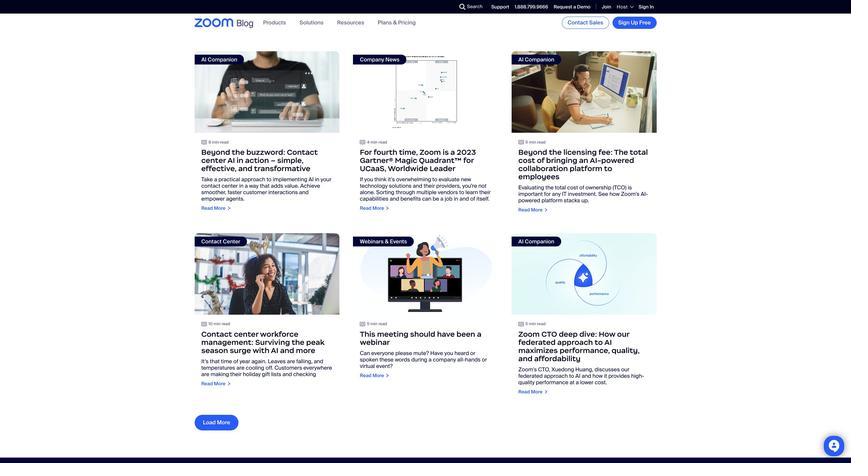 Task type: vqa. For each thing, say whether or not it's contained in the screenshot.
& corresponding to Pricing
yes



Task type: locate. For each thing, give the bounding box(es) containing it.
with inside hear from small businesses on which zoom apps they use in their daily lives to help with productivity and engagement.
[[603, 8, 613, 16]]

the down than
[[480, 7, 488, 14]]

sign left in
[[639, 4, 649, 10]]

more down response
[[214, 25, 225, 31]]

peak
[[306, 338, 324, 347]]

even though we're more digitally connected than ever, collaboration still requires a lot of effort. keeping distributed team members updated on the status read more
[[360, 0, 488, 29]]

ai- right an at the top of the page
[[590, 156, 601, 165]]

0 horizontal spatial 5
[[367, 322, 369, 327]]

a inside the even though we're more digitally connected than ever, collaboration still requires a lot of effort. keeping distributed team members updated on the status read more
[[438, 0, 441, 7]]

if
[[360, 176, 363, 183]]

collaboration up evaluating
[[518, 164, 568, 173]]

center down 8
[[201, 156, 226, 165]]

digitally
[[421, 0, 440, 1]]

more down status
[[372, 23, 384, 29]]

it
[[604, 373, 607, 380]]

approach left the at
[[544, 373, 568, 380]]

read for gartner®
[[378, 139, 387, 145]]

platform down licensing
[[570, 164, 602, 173]]

1 horizontal spatial that
[[260, 182, 270, 189]]

sign up free link
[[612, 17, 657, 29]]

0 horizontal spatial powered
[[518, 197, 540, 204]]

read for season
[[222, 322, 230, 327]]

connected
[[441, 0, 468, 1]]

read for approach
[[537, 322, 546, 327]]

more up 'falling,'
[[296, 346, 315, 355]]

1 vertical spatial cost
[[567, 184, 578, 191]]

contact down the 10 min read
[[201, 330, 232, 339]]

total right the
[[630, 148, 648, 157]]

1 horizontal spatial are
[[236, 364, 245, 372]]

beyond inside beyond the licensing fee: the total cost of bringing an ai-powered collaboration platform to employees evaluating the total cost of ownership (tco) is important for any it investment. see how zoom's ai- powered platform stacks up. read more
[[518, 148, 547, 157]]

search image
[[459, 4, 465, 10]]

in left way in the top of the page
[[239, 182, 243, 189]]

0 vertical spatial collaboration
[[373, 0, 405, 7]]

1 vertical spatial ai-
[[641, 191, 648, 198]]

min
[[212, 139, 219, 145], [370, 139, 378, 145], [529, 139, 536, 145], [213, 322, 221, 327], [370, 322, 377, 327], [529, 322, 536, 327]]

0 horizontal spatial ai-
[[590, 156, 601, 165]]

zoom up maximizes
[[518, 330, 540, 339]]

it's
[[388, 176, 395, 183]]

magic
[[395, 156, 417, 165]]

heard
[[454, 350, 469, 357]]

this meeting should have been a webinar image
[[353, 233, 498, 315]]

events
[[390, 238, 407, 245]]

min right 4
[[370, 139, 378, 145]]

1 horizontal spatial zoom's
[[621, 191, 639, 198]]

worldwide
[[388, 164, 428, 173]]

to inside hear from small businesses on which zoom apps they use in their daily lives to help with productivity and engagement.
[[584, 8, 589, 16]]

0 vertical spatial with
[[603, 8, 613, 16]]

read down the important
[[518, 207, 530, 213]]

more
[[407, 0, 420, 1], [296, 346, 315, 355]]

0 horizontal spatial sign
[[618, 19, 630, 26]]

for
[[463, 156, 474, 165], [544, 191, 551, 198]]

total up stacks
[[555, 184, 566, 191]]

of left year
[[233, 358, 238, 365]]

& right plans
[[393, 19, 397, 26]]

how inside our open-source vulnerability impact scoring system is now available and enhances incident response capabilities. here's how viss is unique. read more
[[275, 15, 285, 22]]

transformative
[[254, 164, 310, 173]]

1 vertical spatial more
[[296, 346, 315, 355]]

of inside the even though we're more digitally connected than ever, collaboration still requires a lot of effort. keeping distributed team members updated on the status read more
[[450, 0, 455, 7]]

1 5 from the left
[[367, 322, 369, 327]]

open-
[[212, 2, 227, 9]]

0 horizontal spatial total
[[555, 184, 566, 191]]

all-
[[457, 356, 465, 363]]

to left help
[[584, 8, 589, 16]]

read inside contact center workforce management: surviving the peak season surge with ai and more it's that time of year again. leaves are falling, and temperatures are cooling off. customers everywhere are making their holiday gift lists and checking read more
[[201, 381, 213, 387]]

2 horizontal spatial how
[[609, 191, 620, 198]]

1 vertical spatial how
[[609, 191, 620, 198]]

zoom inside hear from small businesses on which zoom apps they use in their daily lives to help with productivity and engagement.
[[613, 2, 627, 9]]

2 horizontal spatial zoom
[[613, 2, 627, 9]]

sign for sign in
[[639, 4, 649, 10]]

beyond the buzzword: contact center ai in action – simple, effective, and transformative take a practical approach to implementing ai in your contact center in a way that adds value. achieve smoother, faster customer interactions and empower agents. read more
[[201, 148, 331, 211]]

1 vertical spatial for
[[544, 191, 551, 198]]

center up the surge
[[234, 330, 258, 339]]

support
[[491, 4, 509, 10]]

1 vertical spatial zoom
[[420, 148, 441, 157]]

how right see
[[609, 191, 620, 198]]

2 vertical spatial zoom
[[518, 330, 540, 339]]

more inside the even though we're more digitally connected than ever, collaboration still requires a lot of effort. keeping distributed team members updated on the status read more
[[372, 23, 384, 29]]

1 vertical spatial that
[[210, 358, 220, 365]]

and down hear
[[518, 15, 528, 22]]

2 beyond from the left
[[518, 148, 547, 157]]

you inside this meeting should have been a webinar can everyone please mute? have you heard or spoken these words during a company all-hands or virtual event? read more
[[444, 350, 453, 357]]

1 vertical spatial platform
[[542, 197, 563, 204]]

load
[[203, 419, 216, 426]]

0 horizontal spatial zoom's
[[518, 366, 537, 373]]

are down it's
[[201, 371, 209, 378]]

is right (tco)
[[628, 184, 632, 191]]

beyond the buzzword: contact center ai in action – simple, effective, and transformative image
[[194, 51, 339, 133]]

the
[[614, 148, 628, 157]]

0 horizontal spatial that
[[210, 358, 220, 365]]

&
[[393, 19, 397, 26], [385, 238, 389, 245]]

& for events
[[385, 238, 389, 245]]

min for contact center workforce management: surviving the peak season surge with ai and more
[[213, 322, 221, 327]]

powered up (tco)
[[601, 156, 634, 165]]

0 horizontal spatial more
[[296, 346, 315, 355]]

1 horizontal spatial you
[[444, 350, 453, 357]]

way
[[249, 182, 258, 189]]

1 vertical spatial center
[[222, 182, 238, 189]]

contact sales
[[568, 19, 603, 26]]

zoom's
[[621, 191, 639, 198], [518, 366, 537, 373]]

lower
[[580, 379, 593, 386]]

min right 6
[[529, 139, 536, 145]]

companion for zoom cto deep dive: how our federated approach to ai maximizes performance, quality, and affordability
[[525, 238, 554, 245]]

None search field
[[434, 1, 461, 12]]

in
[[541, 8, 545, 16], [237, 156, 243, 165], [315, 176, 319, 183], [239, 182, 243, 189], [454, 195, 458, 202]]

min for for fourth time, zoom is a 2023 gartner® magic quadrant™ for ucaas, worldwide leader
[[370, 139, 378, 145]]

1 vertical spatial sign
[[618, 19, 630, 26]]

center up agents.
[[222, 182, 238, 189]]

plans & pricing link
[[378, 19, 416, 26]]

in right use
[[541, 8, 545, 16]]

can
[[360, 350, 370, 357]]

5 min read up this
[[367, 322, 387, 327]]

xuedong
[[551, 366, 574, 373]]

bringing
[[546, 156, 577, 165]]

contact inside beyond the buzzword: contact center ai in action – simple, effective, and transformative take a practical approach to implementing ai in your contact center in a way that adds value. achieve smoother, faster customer interactions and empower agents. read more
[[287, 148, 318, 157]]

contact for sales
[[568, 19, 588, 26]]

important
[[518, 191, 543, 198]]

read inside beyond the buzzword: contact center ai in action – simple, effective, and transformative take a practical approach to implementing ai in your contact center in a way that adds value. achieve smoother, faster customer interactions and empower agents. read more
[[201, 205, 213, 211]]

5 up maximizes
[[525, 322, 528, 327]]

the left peak
[[292, 338, 304, 347]]

surge
[[230, 346, 251, 355]]

more inside our open-source vulnerability impact scoring system is now available and enhances incident response capabilities. here's how viss is unique. read more
[[214, 25, 225, 31]]

performance
[[536, 379, 568, 386]]

0 vertical spatial more
[[407, 0, 420, 1]]

approach up customer
[[241, 176, 265, 183]]

0 horizontal spatial &
[[385, 238, 389, 245]]

1 vertical spatial total
[[555, 184, 566, 191]]

more inside for fourth time, zoom is a 2023 gartner® magic quadrant™ for ucaas, worldwide leader if you think it's overwhelming to evaluate new technology solutions and their providers, you're not alone. sorting through multiple vendors to learn their capabilities and benefits can be a job in and of itself. read more
[[372, 205, 384, 211]]

2 vertical spatial center
[[234, 330, 258, 339]]

1 horizontal spatial 5
[[525, 322, 528, 327]]

and
[[261, 8, 270, 16], [518, 15, 528, 22], [238, 164, 252, 173], [413, 182, 422, 189], [299, 189, 309, 196], [390, 195, 399, 202], [459, 195, 469, 202], [280, 346, 294, 355], [518, 354, 532, 363], [314, 358, 323, 365], [282, 371, 292, 378], [582, 373, 591, 380]]

to inside beyond the buzzword: contact center ai in action – simple, effective, and transformative take a practical approach to implementing ai in your contact center in a way that adds value. achieve smoother, faster customer interactions and empower agents. read more
[[266, 176, 271, 183]]

learn
[[465, 189, 478, 196]]

their left daily
[[546, 8, 558, 16]]

1 horizontal spatial zoom
[[518, 330, 540, 339]]

1 horizontal spatial more
[[407, 0, 420, 1]]

distributed
[[382, 7, 409, 14]]

1 vertical spatial zoom's
[[518, 366, 537, 373]]

5 min read for this
[[367, 322, 387, 327]]

1 beyond from the left
[[201, 148, 230, 157]]

agents.
[[226, 195, 245, 202]]

1 horizontal spatial beyond
[[518, 148, 547, 157]]

2 5 from the left
[[525, 322, 528, 327]]

1 horizontal spatial with
[[603, 8, 613, 16]]

1 vertical spatial powered
[[518, 197, 540, 204]]

ai companion for beyond the buzzword: contact center ai in action – simple, effective, and transformative
[[201, 56, 237, 63]]

response
[[201, 15, 225, 22]]

1 horizontal spatial &
[[393, 19, 397, 26]]

0 vertical spatial ai-
[[590, 156, 601, 165]]

contact inside contact center workforce management: surviving the peak season surge with ai and more it's that time of year again. leaves are falling, and temperatures are cooling off. customers everywhere are making their holiday gift lists and checking read more
[[201, 330, 232, 339]]

cost down 6
[[518, 156, 535, 165]]

0 horizontal spatial how
[[275, 15, 285, 22]]

more inside the even though we're more digitally connected than ever, collaboration still requires a lot of effort. keeping distributed team members updated on the status read more
[[407, 0, 420, 1]]

to down fee:
[[604, 164, 612, 173]]

read for action
[[220, 139, 229, 145]]

solutions button
[[300, 19, 323, 26]]

can
[[422, 195, 431, 202]]

off.
[[266, 364, 273, 372]]

here's
[[257, 15, 273, 22]]

approach up affordability
[[557, 338, 593, 347]]

1 horizontal spatial total
[[630, 148, 648, 157]]

read down capabilities
[[360, 205, 371, 211]]

1 vertical spatial &
[[385, 238, 389, 245]]

contact up transformative
[[287, 148, 318, 157]]

discusses
[[595, 366, 620, 373]]

quality
[[518, 379, 535, 386]]

team
[[410, 7, 423, 14]]

to right way in the top of the page
[[266, 176, 271, 183]]

more up team
[[407, 0, 420, 1]]

0 vertical spatial &
[[393, 19, 397, 26]]

min right "10"
[[213, 322, 221, 327]]

of up up.
[[579, 184, 584, 191]]

0 horizontal spatial you
[[364, 176, 373, 183]]

center inside contact center workforce management: surviving the peak season surge with ai and more it's that time of year again. leaves are falling, and temperatures are cooling off. customers everywhere are making their holiday gift lists and checking read more
[[234, 330, 258, 339]]

zoom's inside zoom cto deep dive: how our federated approach to ai maximizes performance, quality, and affordability zoom's cto, xuedong huang, discusses our federated approach to ai and how it provides high- quality performance at a lower cost. read more
[[518, 366, 537, 373]]

5 for this
[[367, 322, 369, 327]]

with
[[603, 8, 613, 16], [253, 346, 269, 355]]

on inside hear from small businesses on which zoom apps they use in their daily lives to help with productivity and engagement.
[[589, 2, 596, 9]]

2 vertical spatial how
[[592, 373, 603, 380]]

0 vertical spatial how
[[275, 15, 285, 22]]

platform left stacks
[[542, 197, 563, 204]]

leader
[[430, 164, 455, 173]]

read
[[220, 139, 229, 145], [378, 139, 387, 145], [537, 139, 546, 145], [222, 322, 230, 327], [378, 322, 387, 327], [537, 322, 546, 327]]

and left cost.
[[582, 373, 591, 380]]

you right the if at the left top
[[364, 176, 373, 183]]

you right have
[[444, 350, 453, 357]]

1 horizontal spatial ai-
[[641, 191, 648, 198]]

1 vertical spatial our
[[621, 366, 629, 373]]

you inside for fourth time, zoom is a 2023 gartner® magic quadrant™ for ucaas, worldwide leader if you think it's overwhelming to evaluate new technology solutions and their providers, you're not alone. sorting through multiple vendors to learn their capabilities and benefits can be a job in and of itself. read more
[[364, 176, 373, 183]]

of up employees
[[537, 156, 544, 165]]

contact left the center
[[201, 238, 222, 245]]

read down status
[[360, 23, 371, 29]]

read down quality
[[518, 389, 530, 395]]

the left action
[[232, 148, 245, 157]]

everyone
[[371, 350, 394, 357]]

min for beyond the buzzword: contact center ai in action – simple, effective, and transformative
[[212, 139, 219, 145]]

read inside for fourth time, zoom is a 2023 gartner® magic quadrant™ for ucaas, worldwide leader if you think it's overwhelming to evaluate new technology solutions and their providers, you're not alone. sorting through multiple vendors to learn their capabilities and benefits can be a job in and of itself. read more
[[360, 205, 371, 211]]

powered down evaluating
[[518, 197, 540, 204]]

our right how
[[617, 330, 629, 339]]

read up "cto"
[[537, 322, 546, 327]]

are left 'falling,'
[[287, 358, 295, 365]]

& for pricing
[[393, 19, 397, 26]]

logo blog.svg image
[[237, 18, 253, 29]]

on
[[589, 2, 596, 9], [472, 7, 478, 14]]

beyond down 8 min read at the top of page
[[201, 148, 230, 157]]

1 horizontal spatial how
[[592, 373, 603, 380]]

and up products dropdown button
[[261, 8, 270, 16]]

zoom right the 'join'
[[613, 2, 627, 9]]

0 horizontal spatial zoom
[[420, 148, 441, 157]]

companion for beyond the licensing fee: the total cost of bringing an ai-powered collaboration platform to employees
[[525, 56, 554, 63]]

min up maximizes
[[529, 322, 536, 327]]

how inside beyond the licensing fee: the total cost of bringing an ai-powered collaboration platform to employees evaluating the total cost of ownership (tco) is important for any it investment. see how zoom's ai- powered platform stacks up. read more
[[609, 191, 620, 198]]

ai-
[[590, 156, 601, 165], [641, 191, 648, 198]]

faster
[[228, 189, 242, 196]]

more down quality
[[531, 389, 543, 395]]

their down year
[[230, 371, 242, 378]]

1 vertical spatial federated
[[518, 373, 543, 380]]

0 vertical spatial you
[[364, 176, 373, 183]]

0 horizontal spatial with
[[253, 346, 269, 355]]

join
[[602, 4, 611, 10]]

from
[[532, 2, 544, 9]]

implementing
[[273, 176, 307, 183]]

min for this meeting should have been a webinar
[[370, 322, 377, 327]]

in inside hear from small businesses on which zoom apps they use in their daily lives to help with productivity and engagement.
[[541, 8, 545, 16]]

5 up this
[[367, 322, 369, 327]]

of left itself.
[[470, 195, 475, 202]]

how left viss
[[275, 15, 285, 22]]

0 horizontal spatial beyond
[[201, 148, 230, 157]]

their up can
[[424, 182, 435, 189]]

workforce
[[260, 330, 298, 339]]

0 vertical spatial our
[[617, 330, 629, 339]]

search image
[[459, 4, 465, 10]]

center
[[201, 156, 226, 165], [222, 182, 238, 189], [234, 330, 258, 339]]

how inside zoom cto deep dive: how our federated approach to ai maximizes performance, quality, and affordability zoom's cto, xuedong huang, discusses our federated approach to ai and how it provides high- quality performance at a lower cost. read more
[[592, 373, 603, 380]]

& left "events" on the bottom of page
[[385, 238, 389, 245]]

evaluate
[[439, 176, 460, 183]]

1 vertical spatial with
[[253, 346, 269, 355]]

a
[[438, 0, 441, 7], [573, 4, 576, 10], [450, 148, 455, 157], [214, 176, 217, 183], [245, 182, 248, 189], [440, 195, 443, 202], [477, 330, 481, 339], [429, 356, 432, 363], [576, 379, 579, 386]]

their inside hear from small businesses on which zoom apps they use in their daily lives to help with productivity and engagement.
[[546, 8, 558, 16]]

is
[[221, 8, 225, 16], [299, 15, 304, 22], [443, 148, 449, 157], [628, 184, 632, 191]]

contact inside contact sales link
[[568, 19, 588, 26]]

ai inside contact center workforce management: surviving the peak season surge with ai and more it's that time of year again. leaves are falling, and temperatures are cooling off. customers everywhere are making their holiday gift lists and checking read more
[[271, 346, 278, 355]]

to left learn
[[459, 189, 464, 196]]

2 5 min read from the left
[[525, 322, 546, 327]]

0 vertical spatial platform
[[570, 164, 602, 173]]

gartner®
[[360, 156, 393, 165]]

0 horizontal spatial cost
[[518, 156, 535, 165]]

1 horizontal spatial on
[[589, 2, 596, 9]]

deep
[[559, 330, 578, 339]]

0 vertical spatial approach
[[241, 176, 265, 183]]

more down the important
[[531, 207, 543, 213]]

1 horizontal spatial sign
[[639, 4, 649, 10]]

small
[[545, 2, 558, 9]]

in inside for fourth time, zoom is a 2023 gartner® magic quadrant™ for ucaas, worldwide leader if you think it's overwhelming to evaluate new technology solutions and their providers, you're not alone. sorting through multiple vendors to learn their capabilities and benefits can be a job in and of itself. read more
[[454, 195, 458, 202]]

federated up affordability
[[518, 338, 556, 347]]

on left which
[[589, 2, 596, 9]]

in
[[650, 4, 654, 10]]

more inside contact center workforce management: surviving the peak season surge with ai and more it's that time of year again. leaves are falling, and temperatures are cooling off. customers everywhere are making their holiday gift lists and checking read more
[[214, 381, 225, 387]]

still
[[407, 0, 415, 7]]

beyond inside beyond the buzzword: contact center ai in action – simple, effective, and transformative take a practical approach to implementing ai in your contact center in a way that adds value. achieve smoother, faster customer interactions and empower agents. read more
[[201, 148, 230, 157]]

1 horizontal spatial 5 min read
[[525, 322, 546, 327]]

use
[[530, 8, 539, 16]]

read up meeting
[[378, 322, 387, 327]]

0 vertical spatial cost
[[518, 156, 535, 165]]

1 horizontal spatial powered
[[601, 156, 634, 165]]

0 horizontal spatial on
[[472, 7, 478, 14]]

0 horizontal spatial for
[[463, 156, 474, 165]]

1 vertical spatial you
[[444, 350, 453, 357]]

practical
[[218, 176, 240, 183]]

host
[[617, 4, 628, 10]]

year
[[240, 358, 250, 365]]

5 min read up "cto"
[[525, 322, 546, 327]]

multiple
[[416, 189, 437, 196]]

of
[[450, 0, 455, 7], [537, 156, 544, 165], [579, 184, 584, 191], [470, 195, 475, 202], [233, 358, 238, 365]]

to inside beyond the licensing fee: the total cost of bringing an ai-powered collaboration platform to employees evaluating the total cost of ownership (tco) is important for any it investment. see how zoom's ai- powered platform stacks up. read more
[[604, 164, 612, 173]]

now
[[226, 8, 236, 16]]

0 vertical spatial powered
[[601, 156, 634, 165]]

1 horizontal spatial cost
[[567, 184, 578, 191]]

0 vertical spatial federated
[[518, 338, 556, 347]]

members
[[424, 7, 448, 14]]

have
[[430, 350, 443, 357]]

lives
[[572, 8, 583, 16]]

cost right "it" on the top right of page
[[567, 184, 578, 191]]

contact down lives
[[568, 19, 588, 26]]

in right job
[[454, 195, 458, 202]]

sign in
[[639, 4, 654, 10]]

beyond down 6 min read
[[518, 148, 547, 157]]

1 5 min read from the left
[[367, 322, 387, 327]]

min right 8
[[212, 139, 219, 145]]

and inside hear from small businesses on which zoom apps they use in their daily lives to help with productivity and engagement.
[[518, 15, 528, 22]]

host button
[[617, 4, 633, 10]]

management:
[[201, 338, 253, 347]]

0 horizontal spatial 5 min read
[[367, 322, 387, 327]]

read down making
[[201, 381, 213, 387]]

approach inside beyond the buzzword: contact center ai in action – simple, effective, and transformative take a practical approach to implementing ai in your contact center in a way that adds value. achieve smoother, faster customer interactions and empower agents. read more
[[241, 176, 265, 183]]

0 vertical spatial that
[[260, 182, 270, 189]]

0 vertical spatial zoom's
[[621, 191, 639, 198]]

of right lot
[[450, 0, 455, 7]]

products button
[[263, 19, 286, 26]]

on down than
[[472, 7, 478, 14]]

ever,
[[360, 0, 371, 7]]

0 horizontal spatial collaboration
[[373, 0, 405, 7]]

read up fourth
[[378, 139, 387, 145]]

that right it's
[[210, 358, 220, 365]]

is up the leader
[[443, 148, 449, 157]]

contact center
[[201, 238, 240, 245]]

ai companion for zoom cto deep dive: how our federated approach to ai maximizes performance, quality, and affordability
[[518, 238, 554, 245]]

read inside this meeting should have been a webinar can everyone please mute? have you heard or spoken these words during a company all-hands or virtual event? read more
[[360, 373, 371, 379]]

read down virtual at the bottom left of page
[[360, 373, 371, 379]]

1 vertical spatial collaboration
[[518, 164, 568, 173]]

sign for sign up free
[[618, 19, 630, 26]]

that inside beyond the buzzword: contact center ai in action – simple, effective, and transformative take a practical approach to implementing ai in your contact center in a way that adds value. achieve smoother, faster customer interactions and empower agents. read more
[[260, 182, 270, 189]]

1 horizontal spatial for
[[544, 191, 551, 198]]

1 horizontal spatial collaboration
[[518, 164, 568, 173]]

0 vertical spatial for
[[463, 156, 474, 165]]

0 vertical spatial zoom
[[613, 2, 627, 9]]

0 vertical spatial sign
[[639, 4, 649, 10]]

everywhere
[[303, 364, 332, 372]]

with right help
[[603, 8, 613, 16]]

or right hands
[[482, 356, 487, 363]]

zoom's up quality
[[518, 366, 537, 373]]



Task type: describe. For each thing, give the bounding box(es) containing it.
of inside contact center workforce management: surviving the peak season surge with ai and more it's that time of year again. leaves are falling, and temperatures are cooling off. customers everywhere are making their holiday gift lists and checking read more
[[233, 358, 238, 365]]

contact center workforce management: surviving the peak season surge with ai and more it's that time of year again. leaves are falling, and temperatures are cooling off. customers everywhere are making their holiday gift lists and checking read more
[[201, 330, 332, 387]]

load more
[[203, 419, 230, 426]]

for inside beyond the licensing fee: the total cost of bringing an ai-powered collaboration platform to employees evaluating the total cost of ownership (tco) is important for any it investment. see how zoom's ai- powered platform stacks up. read more
[[544, 191, 551, 198]]

and right value. at left
[[299, 189, 309, 196]]

contact for center
[[201, 238, 222, 245]]

and up leaves on the left of page
[[280, 346, 294, 355]]

that inside contact center workforce management: surviving the peak season surge with ai and more it's that time of year again. leaves are falling, and temperatures are cooling off. customers everywhere are making their holiday gift lists and checking read more
[[210, 358, 220, 365]]

more inside beyond the licensing fee: the total cost of bringing an ai-powered collaboration platform to employees evaluating the total cost of ownership (tco) is important for any it investment. see how zoom's ai- powered platform stacks up. read more
[[531, 207, 543, 213]]

in left action
[[237, 156, 243, 165]]

new
[[461, 176, 471, 183]]

and down solutions
[[390, 195, 399, 202]]

vendors
[[438, 189, 458, 196]]

impact
[[276, 2, 294, 9]]

beyond the licensing fee: the total cost of bringing an ai-powered collaboration platform to employees image
[[512, 51, 657, 133]]

1 horizontal spatial or
[[482, 356, 487, 363]]

read inside beyond the licensing fee: the total cost of bringing an ai-powered collaboration platform to employees evaluating the total cost of ownership (tco) is important for any it investment. see how zoom's ai- powered platform stacks up. read more
[[518, 207, 530, 213]]

1 horizontal spatial platform
[[570, 164, 602, 173]]

meeting
[[377, 330, 408, 339]]

than
[[469, 0, 481, 1]]

we're
[[392, 0, 405, 1]]

sorting
[[376, 189, 394, 196]]

0 vertical spatial total
[[630, 148, 648, 157]]

this
[[360, 330, 375, 339]]

collaboration inside the even though we're more digitally connected than ever, collaboration still requires a lot of effort. keeping distributed team members updated on the status read more
[[373, 0, 405, 7]]

beyond for beyond the licensing fee: the total cost of bringing an ai-powered collaboration platform to employees
[[518, 148, 547, 157]]

contact
[[201, 182, 220, 189]]

for inside for fourth time, zoom is a 2023 gartner® magic quadrant™ for ucaas, worldwide leader if you think it's overwhelming to evaluate new technology solutions and their providers, you're not alone. sorting through multiple vendors to learn their capabilities and benefits can be a job in and of itself. read more
[[463, 156, 474, 165]]

performance,
[[560, 346, 610, 355]]

read for can
[[378, 322, 387, 327]]

is left now
[[221, 8, 225, 16]]

job
[[445, 195, 452, 202]]

zoom cto deep dive: how our federated approach to ai maximizes performance, quality, and affordability zoom's cto, xuedong huang, discusses our federated approach to ai and how it provides high- quality performance at a lower cost. read more
[[518, 330, 644, 395]]

and up quality
[[518, 354, 532, 363]]

effort.
[[456, 0, 471, 7]]

to down the leader
[[432, 176, 437, 183]]

is inside beyond the licensing fee: the total cost of bringing an ai-powered collaboration platform to employees evaluating the total cost of ownership (tco) is important for any it investment. see how zoom's ai- powered platform stacks up. read more
[[628, 184, 632, 191]]

0 vertical spatial center
[[201, 156, 226, 165]]

5 for zoom
[[525, 322, 528, 327]]

action
[[245, 156, 269, 165]]

apps
[[629, 2, 642, 9]]

cto,
[[538, 366, 550, 373]]

and inside our open-source vulnerability impact scoring system is now available and enhances incident response capabilities. here's how viss is unique. read more
[[261, 8, 270, 16]]

more inside button
[[217, 419, 230, 426]]

engagement.
[[529, 15, 562, 22]]

contact for center
[[201, 330, 232, 339]]

the inside the even though we're more digitally connected than ever, collaboration still requires a lot of effort. keeping distributed team members updated on the status read more
[[480, 7, 488, 14]]

request
[[554, 4, 572, 10]]

keeping
[[360, 7, 381, 14]]

again.
[[251, 358, 267, 365]]

simple,
[[277, 156, 304, 165]]

0 horizontal spatial are
[[201, 371, 209, 378]]

sales
[[589, 19, 603, 26]]

capabilities
[[360, 195, 388, 202]]

read for of
[[537, 139, 546, 145]]

in left your
[[315, 176, 319, 183]]

zoom inside for fourth time, zoom is a 2023 gartner® magic quadrant™ for ucaas, worldwide leader if you think it's overwhelming to evaluate new technology solutions and their providers, you're not alone. sorting through multiple vendors to learn their capabilities and benefits can be a job in and of itself. read more
[[420, 148, 441, 157]]

a inside zoom cto deep dive: how our federated approach to ai maximizes performance, quality, and affordability zoom's cto, xuedong huang, discusses our federated approach to ai and how it provides high- quality performance at a lower cost. read more
[[576, 379, 579, 386]]

they
[[518, 8, 529, 16]]

productivity
[[614, 8, 643, 16]]

empower
[[201, 195, 225, 202]]

10 min read
[[208, 322, 230, 327]]

buzzword:
[[246, 148, 285, 157]]

these
[[379, 356, 394, 363]]

updated
[[450, 7, 471, 14]]

0 horizontal spatial or
[[470, 350, 475, 357]]

resources button
[[337, 19, 364, 26]]

status
[[360, 13, 375, 20]]

the inside beyond the buzzword: contact center ai in action – simple, effective, and transformative take a practical approach to implementing ai in your contact center in a way that adds value. achieve smoother, faster customer interactions and empower agents. read more
[[232, 148, 245, 157]]

search
[[467, 3, 483, 10]]

available
[[238, 8, 259, 16]]

news
[[385, 56, 400, 63]]

for fourth time, zoom is a 2023 gartner® magic quadrant™ for ucaas, worldwide leader image
[[353, 51, 498, 133]]

2 horizontal spatial are
[[287, 358, 295, 365]]

and down you're
[[459, 195, 469, 202]]

been
[[457, 330, 475, 339]]

contact sales link
[[562, 17, 609, 29]]

solutions
[[389, 182, 412, 189]]

4
[[367, 139, 369, 145]]

cost.
[[595, 379, 607, 386]]

benefits
[[400, 195, 421, 202]]

any
[[552, 191, 561, 198]]

to left quality,
[[595, 338, 603, 347]]

zoom logo image
[[194, 18, 233, 27]]

provides
[[608, 373, 630, 380]]

through
[[396, 189, 415, 196]]

read inside zoom cto deep dive: how our federated approach to ai maximizes performance, quality, and affordability zoom's cto, xuedong huang, discusses our federated approach to ai and how it provides high- quality performance at a lower cost. read more
[[518, 389, 530, 395]]

1 federated from the top
[[518, 338, 556, 347]]

for
[[360, 148, 372, 157]]

contact center workforce management: surviving the peak season surge with ai and more image
[[194, 233, 339, 315]]

falling,
[[296, 358, 313, 365]]

their inside contact center workforce management: surviving the peak season surge with ai and more it's that time of year again. leaves are falling, and temperatures are cooling off. customers everywhere are making their holiday gift lists and checking read more
[[230, 371, 242, 378]]

checking
[[293, 371, 316, 378]]

employees
[[518, 172, 560, 181]]

read inside our open-source vulnerability impact scoring system is now available and enhances incident response capabilities. here's how viss is unique. read more
[[201, 25, 213, 31]]

4 min read
[[367, 139, 387, 145]]

an
[[579, 156, 588, 165]]

is right viss
[[299, 15, 304, 22]]

quadrant™
[[419, 156, 462, 165]]

with inside contact center workforce management: surviving the peak season surge with ai and more it's that time of year again. leaves are falling, and temperatures are cooling off. customers everywhere are making their holiday gift lists and checking read more
[[253, 346, 269, 355]]

words
[[395, 356, 410, 363]]

more inside beyond the buzzword: contact center ai in action – simple, effective, and transformative take a practical approach to implementing ai in your contact center in a way that adds value. achieve smoother, faster customer interactions and empower agents. read more
[[214, 205, 225, 211]]

help
[[590, 8, 601, 16]]

of inside for fourth time, zoom is a 2023 gartner® magic quadrant™ for ucaas, worldwide leader if you think it's overwhelming to evaluate new technology solutions and their providers, you're not alone. sorting through multiple vendors to learn their capabilities and benefits can be a job in and of itself. read more
[[470, 195, 475, 202]]

–
[[271, 156, 275, 165]]

and up benefits
[[413, 182, 422, 189]]

affordability
[[534, 354, 581, 363]]

join link
[[602, 4, 611, 10]]

is inside for fourth time, zoom is a 2023 gartner® magic quadrant™ for ucaas, worldwide leader if you think it's overwhelming to evaluate new technology solutions and their providers, you're not alone. sorting through multiple vendors to learn their capabilities and benefits can be a job in and of itself. read more
[[443, 148, 449, 157]]

time
[[221, 358, 232, 365]]

collaboration inside beyond the licensing fee: the total cost of bringing an ai-powered collaboration platform to employees evaluating the total cost of ownership (tco) is important for any it investment. see how zoom's ai- powered platform stacks up. read more
[[518, 164, 568, 173]]

see
[[598, 191, 608, 198]]

zoom cto deep dive: how our federated approach to ai maximizes performance, quality, and affordability image
[[512, 233, 657, 315]]

1 vertical spatial approach
[[557, 338, 593, 347]]

quality,
[[612, 346, 640, 355]]

companion for beyond the buzzword: contact center ai in action – simple, effective, and transformative
[[208, 56, 237, 63]]

zoom's inside beyond the licensing fee: the total cost of bringing an ai-powered collaboration platform to employees evaluating the total cost of ownership (tco) is important for any it investment. see how zoom's ai- powered platform stacks up. read more
[[621, 191, 639, 198]]

0 horizontal spatial platform
[[542, 197, 563, 204]]

pricing
[[398, 19, 416, 26]]

effective,
[[201, 164, 237, 173]]

requires
[[416, 0, 437, 7]]

and right 'falling,'
[[314, 358, 323, 365]]

5 min read for zoom
[[525, 322, 546, 327]]

their right learn
[[479, 189, 491, 196]]

up.
[[581, 197, 589, 204]]

ai companion for beyond the licensing fee: the total cost of bringing an ai-powered collaboration platform to employees
[[518, 56, 554, 63]]

6 min read
[[525, 139, 546, 145]]

which
[[597, 2, 611, 9]]

overwhelming
[[396, 176, 431, 183]]

during
[[411, 356, 427, 363]]

products
[[263, 19, 286, 26]]

on inside the even though we're more digitally connected than ever, collaboration still requires a lot of effort. keeping distributed team members updated on the status read more
[[472, 7, 478, 14]]

cooling
[[246, 364, 264, 372]]

and right lists
[[282, 371, 292, 378]]

zoom inside zoom cto deep dive: how our federated approach to ai maximizes performance, quality, and affordability zoom's cto, xuedong huang, discusses our federated approach to ai and how it provides high- quality performance at a lower cost. read more
[[518, 330, 540, 339]]

min for zoom cto deep dive: how our federated approach to ai maximizes performance, quality, and affordability
[[529, 322, 536, 327]]

to left huang,
[[569, 373, 574, 380]]

sign up free
[[618, 19, 651, 26]]

hear
[[518, 2, 531, 9]]

2 vertical spatial approach
[[544, 373, 568, 380]]

and up way in the top of the page
[[238, 164, 252, 173]]

have
[[437, 330, 455, 339]]

company news
[[360, 56, 400, 63]]

(tco)
[[613, 184, 626, 191]]

surviving
[[255, 338, 290, 347]]

adds
[[271, 182, 283, 189]]

gift
[[262, 371, 270, 378]]

itself.
[[476, 195, 489, 202]]

read inside the even though we're more digitally connected than ever, collaboration still requires a lot of effort. keeping distributed team members updated on the status read more
[[360, 23, 371, 29]]

up
[[631, 19, 638, 26]]

support link
[[491, 4, 509, 10]]

the inside contact center workforce management: surviving the peak season surge with ai and more it's that time of year again. leaves are falling, and temperatures are cooling off. customers everywhere are making their holiday gift lists and checking read more
[[292, 338, 304, 347]]

smoother,
[[201, 189, 226, 196]]

more inside contact center workforce management: surviving the peak season surge with ai and more it's that time of year again. leaves are falling, and temperatures are cooling off. customers everywhere are making their holiday gift lists and checking read more
[[296, 346, 315, 355]]

min for beyond the licensing fee: the total cost of bringing an ai-powered collaboration platform to employees
[[529, 139, 536, 145]]

more inside zoom cto deep dive: how our federated approach to ai maximizes performance, quality, and affordability zoom's cto, xuedong huang, discusses our federated approach to ai and how it provides high- quality performance at a lower cost. read more
[[531, 389, 543, 395]]

the down employees
[[545, 184, 554, 191]]

webinars & events
[[360, 238, 407, 245]]

2 federated from the top
[[518, 373, 543, 380]]

the left licensing
[[549, 148, 562, 157]]

more inside this meeting should have been a webinar can everyone please mute? have you heard or spoken these words during a company all-hands or virtual event? read more
[[372, 373, 384, 379]]

beyond for beyond the buzzword: contact center ai in action – simple, effective, and transformative
[[201, 148, 230, 157]]



